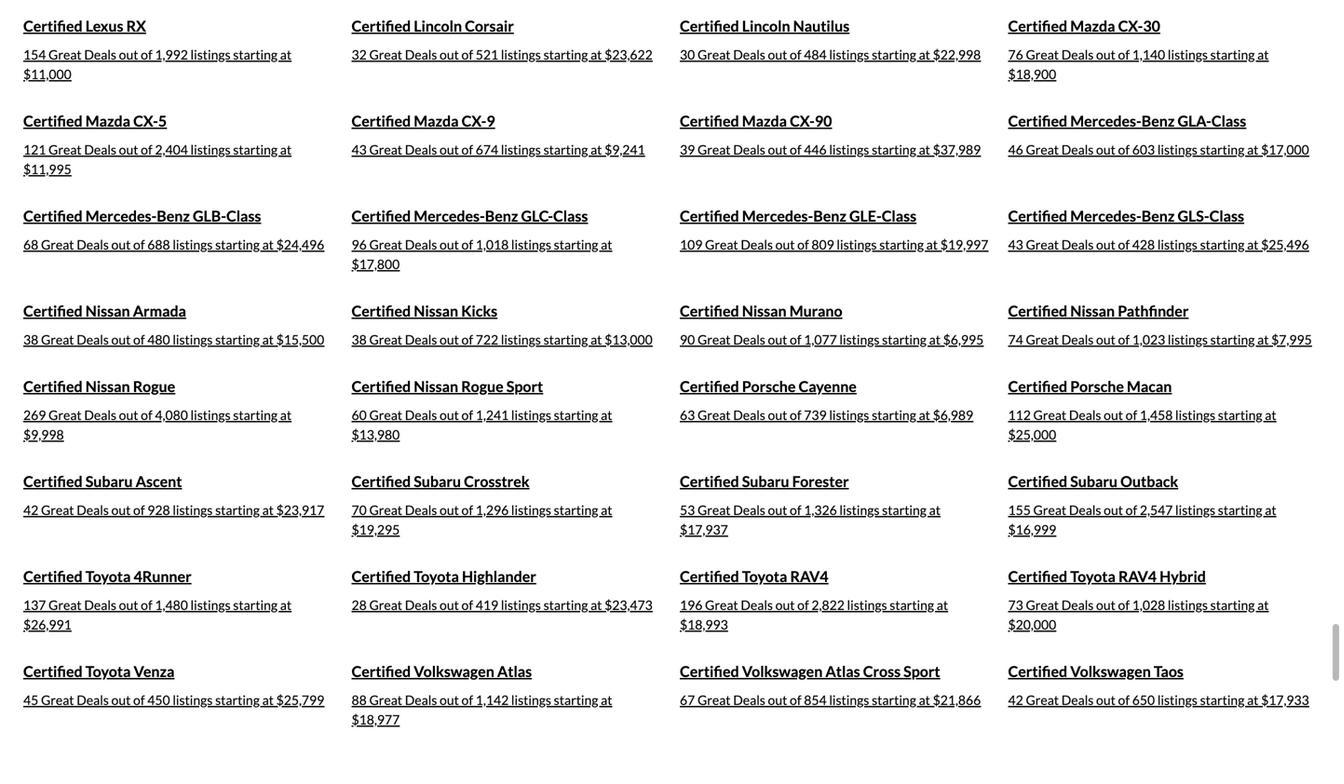 Task type: describe. For each thing, give the bounding box(es) containing it.
certified toyota highlander
[[352, 567, 537, 586]]

benz for glb-
[[157, 207, 190, 225]]

certified volkswagen taos
[[1009, 662, 1184, 681]]

at for certified mercedes-benz gla-class
[[1248, 142, 1259, 157]]

certified mazda cx-30
[[1009, 17, 1161, 35]]

certified nissan kicks
[[352, 302, 498, 320]]

certified mercedes-benz glc-class
[[352, 207, 588, 225]]

32 great deals out of 521 listings starting at $23,622
[[352, 46, 653, 62]]

$17,800
[[352, 256, 400, 272]]

1 horizontal spatial 30
[[1144, 17, 1161, 35]]

484
[[804, 46, 827, 62]]

listings for certified toyota 4runner
[[191, 597, 231, 613]]

at for certified toyota rav4
[[937, 597, 949, 613]]

toyota for certified toyota 4runner
[[85, 567, 131, 586]]

$26,991
[[23, 617, 71, 633]]

90 great deals out of 1,077 listings starting at $6,995
[[680, 332, 984, 347]]

of for certified subaru forester
[[790, 502, 802, 518]]

certified for certified toyota highlander
[[352, 567, 411, 586]]

great for certified mazda cx-5
[[49, 142, 82, 157]]

cross
[[864, 662, 901, 681]]

deals for certified mazda cx-90
[[734, 142, 766, 157]]

class for glc-
[[554, 207, 588, 225]]

volkswagen for certified volkswagen atlas
[[414, 662, 495, 681]]

deals for certified nissan kicks
[[405, 332, 437, 347]]

subaru for crosstrek
[[414, 472, 461, 491]]

listings for certified subaru ascent
[[173, 502, 213, 518]]

121
[[23, 142, 46, 157]]

starting for certified lincoln nautilus
[[872, 46, 917, 62]]

pathfinder
[[1119, 302, 1190, 320]]

starting for certified nissan rogue sport
[[554, 407, 599, 423]]

starting for certified nissan armada
[[215, 332, 260, 347]]

certified nissan rogue
[[23, 377, 175, 395]]

39
[[680, 142, 695, 157]]

at for certified mercedes-benz gle-class
[[927, 237, 938, 252]]

1,140
[[1133, 46, 1166, 62]]

5
[[158, 112, 167, 130]]

1,023
[[1133, 332, 1166, 347]]

53 great deals out of 1,326 listings starting at $17,937
[[680, 502, 941, 538]]

1,028
[[1133, 597, 1166, 613]]

great for certified nissan pathfinder
[[1026, 332, 1060, 347]]

great for certified lexus rx
[[49, 46, 82, 62]]

certified for certified mazda cx-30
[[1009, 17, 1068, 35]]

great for certified nissan armada
[[41, 332, 74, 347]]

154
[[23, 46, 46, 62]]

at for certified mazda cx-30
[[1258, 46, 1270, 62]]

gls-
[[1178, 207, 1210, 225]]

74
[[1009, 332, 1024, 347]]

73
[[1009, 597, 1024, 613]]

out for certified mercedes-benz gla-class
[[1097, 142, 1116, 157]]

of for certified toyota venza
[[133, 692, 145, 708]]

volkswagen for certified volkswagen atlas cross sport
[[742, 662, 823, 681]]

rx
[[126, 17, 146, 35]]

certified lincoln corsair
[[352, 17, 514, 35]]

480
[[147, 332, 170, 347]]

$21,866
[[933, 692, 982, 708]]

starting for certified mazda cx-5
[[233, 142, 278, 157]]

certified for certified mercedes-benz gla-class
[[1009, 112, 1068, 130]]

great for certified volkswagen taos
[[1026, 692, 1060, 708]]

of for certified nissan kicks
[[462, 332, 473, 347]]

mazda for 5
[[85, 112, 130, 130]]

722
[[476, 332, 499, 347]]

out for certified subaru forester
[[768, 502, 788, 518]]

certified toyota rav4 hybrid
[[1009, 567, 1207, 586]]

at for certified lexus rx
[[280, 46, 292, 62]]

112 great deals out of 1,458 listings starting at $25,000
[[1009, 407, 1277, 443]]

$37,989
[[933, 142, 982, 157]]

at for certified mercedes-benz gls-class
[[1248, 237, 1259, 252]]

deals for certified porsche macan
[[1070, 407, 1102, 423]]

196 great deals out of 2,822 listings starting at $18,993
[[680, 597, 949, 633]]

out for certified nissan murano
[[768, 332, 788, 347]]

$23,473
[[605, 597, 653, 613]]

listings for certified porsche cayenne
[[830, 407, 870, 423]]

$19,997
[[941, 237, 989, 252]]

certified mazda cx-5
[[23, 112, 167, 130]]

of for certified subaru outback
[[1126, 502, 1138, 518]]

88 great deals out of 1,142 listings starting at $18,977
[[352, 692, 613, 728]]

28 great deals out of 419 listings starting at $23,473
[[352, 597, 653, 613]]

deals for certified toyota rav4
[[741, 597, 773, 613]]

137
[[23, 597, 46, 613]]

154 great deals out of 1,992 listings starting at $11,000
[[23, 46, 292, 82]]

certified toyota rav4
[[680, 567, 829, 586]]

of for certified mazda cx-5
[[141, 142, 153, 157]]

2,547
[[1141, 502, 1174, 518]]

$6,989
[[933, 407, 974, 423]]

63
[[680, 407, 695, 423]]

650
[[1133, 692, 1156, 708]]

highlander
[[462, 567, 537, 586]]

deals for certified mercedes-benz gle-class
[[741, 237, 773, 252]]

nautilus
[[794, 17, 850, 35]]

great for certified subaru outback
[[1034, 502, 1067, 518]]

lincoln for nautilus
[[742, 17, 791, 35]]

starting for certified volkswagen atlas
[[554, 692, 599, 708]]

great for certified mercedes-benz glb-class
[[41, 237, 74, 252]]

starting for certified nissan rogue
[[233, 407, 278, 423]]

starting for certified nissan pathfinder
[[1211, 332, 1256, 347]]

atlas for certified volkswagen atlas cross sport
[[826, 662, 861, 681]]

42 for certified subaru ascent
[[23, 502, 38, 518]]

$23,622
[[605, 46, 653, 62]]

809
[[812, 237, 835, 252]]

96 great deals out of 1,018 listings starting at $17,800
[[352, 237, 613, 272]]

96
[[352, 237, 367, 252]]

at for certified nissan rogue sport
[[601, 407, 613, 423]]

67 great deals out of 854 listings starting at $21,866
[[680, 692, 982, 708]]

521
[[476, 46, 499, 62]]

listings for certified mercedes-benz gle-class
[[837, 237, 877, 252]]

armada
[[133, 302, 186, 320]]

starting for certified toyota rav4 hybrid
[[1211, 597, 1256, 613]]

listings for certified toyota venza
[[173, 692, 213, 708]]

starting for certified mazda cx-30
[[1211, 46, 1256, 62]]

great for certified subaru forester
[[698, 502, 731, 518]]

1,326
[[804, 502, 838, 518]]

2,404
[[155, 142, 188, 157]]

certified subaru forester
[[680, 472, 850, 491]]

certified for certified mercedes-benz glb-class
[[23, 207, 83, 225]]

1,142
[[476, 692, 509, 708]]

certified for certified nissan rogue
[[23, 377, 83, 395]]

great for certified mercedes-benz gls-class
[[1026, 237, 1060, 252]]

great for certified lincoln corsair
[[369, 46, 403, 62]]

at for certified lincoln corsair
[[591, 46, 602, 62]]

of for certified nissan armada
[[133, 332, 145, 347]]

42 great deals out of 928 listings starting at $23,917
[[23, 502, 325, 518]]

45 great deals out of 450 listings starting at $25,799
[[23, 692, 325, 708]]

great for certified mazda cx-9
[[369, 142, 403, 157]]

1,018
[[476, 237, 509, 252]]

mazda for 30
[[1071, 17, 1116, 35]]

of for certified porsche macan
[[1126, 407, 1138, 423]]

great for certified subaru crosstrek
[[369, 502, 403, 518]]

certified mercedes-benz gls-class
[[1009, 207, 1245, 225]]

out for certified subaru outback
[[1105, 502, 1124, 518]]

listings for certified porsche macan
[[1176, 407, 1216, 423]]

certified nissan armada
[[23, 302, 186, 320]]

toyota for certified toyota venza
[[85, 662, 131, 681]]

certified nissan murano
[[680, 302, 843, 320]]

deals for certified toyota 4runner
[[84, 597, 116, 613]]

76
[[1009, 46, 1024, 62]]

854
[[804, 692, 827, 708]]

38 for certified nissan armada
[[23, 332, 38, 347]]

certified porsche macan
[[1009, 377, 1173, 395]]

certified volkswagen atlas
[[352, 662, 532, 681]]

kicks
[[461, 302, 498, 320]]

at for certified volkswagen atlas cross sport
[[919, 692, 931, 708]]

certified subaru ascent
[[23, 472, 182, 491]]

46 great deals out of 603 listings starting at $17,000
[[1009, 142, 1310, 157]]

porsche for macan
[[1071, 377, 1125, 395]]

68 great deals out of 688 listings starting at $24,496
[[23, 237, 325, 252]]

1,296
[[476, 502, 509, 518]]

674
[[476, 142, 499, 157]]

$15,500
[[276, 332, 325, 347]]

1,480
[[155, 597, 188, 613]]

great for certified toyota rav4 hybrid
[[1026, 597, 1060, 613]]

starting for certified lexus rx
[[233, 46, 278, 62]]

great for certified porsche macan
[[1034, 407, 1067, 423]]

196
[[680, 597, 703, 613]]

listings for certified nissan armada
[[173, 332, 213, 347]]

toyota for certified toyota rav4 hybrid
[[1071, 567, 1116, 586]]

listings for certified toyota rav4
[[848, 597, 888, 613]]

42 great deals out of 650 listings starting at $17,933
[[1009, 692, 1310, 708]]

certified for certified subaru forester
[[680, 472, 740, 491]]

certified for certified nissan kicks
[[352, 302, 411, 320]]

rav4 for certified toyota rav4 hybrid
[[1119, 567, 1158, 586]]

nissan for certified nissan murano
[[742, 302, 787, 320]]



Task type: locate. For each thing, give the bounding box(es) containing it.
1 horizontal spatial atlas
[[826, 662, 861, 681]]

rav4 up 1,028
[[1119, 567, 1158, 586]]

out for certified toyota highlander
[[440, 597, 459, 613]]

deals inside 96 great deals out of 1,018 listings starting at $17,800
[[405, 237, 437, 252]]

of left 1,142 on the left of the page
[[462, 692, 473, 708]]

toyota for certified toyota rav4
[[742, 567, 788, 586]]

out for certified mercedes-benz gls-class
[[1097, 237, 1116, 252]]

starting inside 60 great deals out of 1,241 listings starting at $13,980
[[554, 407, 599, 423]]

great right 39
[[698, 142, 731, 157]]

starting inside the 269 great deals out of 4,080 listings starting at $9,998
[[233, 407, 278, 423]]

out for certified subaru ascent
[[111, 502, 131, 518]]

out down certified toyota 4runner
[[119, 597, 138, 613]]

venza
[[134, 662, 175, 681]]

listings right 739
[[830, 407, 870, 423]]

mazda
[[1071, 17, 1116, 35], [85, 112, 130, 130], [414, 112, 459, 130], [742, 112, 787, 130]]

deals inside 154 great deals out of 1,992 listings starting at $11,000
[[84, 46, 116, 62]]

1 subaru from the left
[[85, 472, 133, 491]]

starting right 1,458
[[1219, 407, 1263, 423]]

great right "45"
[[41, 692, 74, 708]]

at inside 76 great deals out of 1,140 listings starting at $18,900
[[1258, 46, 1270, 62]]

out down certified toyota rav4
[[776, 597, 795, 613]]

listings right 2,822
[[848, 597, 888, 613]]

certified nissan pathfinder
[[1009, 302, 1190, 320]]

deals for certified nissan rogue sport
[[405, 407, 437, 423]]

atlas up 1,142 on the left of the page
[[498, 662, 532, 681]]

of for certified mercedes-benz glc-class
[[462, 237, 473, 252]]

67
[[680, 692, 695, 708]]

1 horizontal spatial sport
[[904, 662, 941, 681]]

out inside 70 great deals out of 1,296 listings starting at $19,295
[[440, 502, 459, 518]]

starting for certified porsche macan
[[1219, 407, 1263, 423]]

603
[[1133, 142, 1156, 157]]

listings inside 154 great deals out of 1,992 listings starting at $11,000
[[191, 46, 231, 62]]

of for certified subaru ascent
[[133, 502, 145, 518]]

out inside 60 great deals out of 1,241 listings starting at $13,980
[[440, 407, 459, 423]]

of inside the 196 great deals out of 2,822 listings starting at $18,993
[[798, 597, 810, 613]]

listings inside the 112 great deals out of 1,458 listings starting at $25,000
[[1176, 407, 1216, 423]]

out down rx
[[119, 46, 138, 62]]

0 horizontal spatial volkswagen
[[414, 662, 495, 681]]

deals for certified toyota rav4 hybrid
[[1062, 597, 1094, 613]]

0 horizontal spatial sport
[[507, 377, 544, 395]]

at inside 70 great deals out of 1,296 listings starting at $19,295
[[601, 502, 613, 518]]

76 great deals out of 1,140 listings starting at $18,900
[[1009, 46, 1270, 82]]

certified subaru crosstrek
[[352, 472, 530, 491]]

deals for certified subaru crosstrek
[[405, 502, 437, 518]]

listings inside 137 great deals out of 1,480 listings starting at $26,991
[[191, 597, 231, 613]]

deals inside '88 great deals out of 1,142 listings starting at $18,977'
[[405, 692, 437, 708]]

out inside 137 great deals out of 1,480 listings starting at $26,991
[[119, 597, 138, 613]]

deals inside the 112 great deals out of 1,458 listings starting at $25,000
[[1070, 407, 1102, 423]]

deals right 67
[[734, 692, 766, 708]]

listings inside '88 great deals out of 1,142 listings starting at $18,977'
[[512, 692, 552, 708]]

32
[[352, 46, 367, 62]]

of inside 70 great deals out of 1,296 listings starting at $19,295
[[462, 502, 473, 518]]

cx- for 5
[[133, 112, 158, 130]]

of inside 76 great deals out of 1,140 listings starting at $18,900
[[1119, 46, 1130, 62]]

listings inside '121 great deals out of 2,404 listings starting at $11,995'
[[191, 142, 231, 157]]

of for certified volkswagen atlas
[[462, 692, 473, 708]]

corsair
[[465, 17, 514, 35]]

42 down $9,998
[[23, 502, 38, 518]]

1 lincoln from the left
[[414, 17, 462, 35]]

38 great deals out of 722 listings starting at $13,000
[[352, 332, 653, 347]]

0 horizontal spatial 38
[[23, 332, 38, 347]]

listings right 1,241
[[512, 407, 552, 423]]

nissan up the 269 great deals out of 4,080 listings starting at $9,998
[[85, 377, 130, 395]]

0 horizontal spatial atlas
[[498, 662, 532, 681]]

nissan
[[85, 302, 130, 320], [414, 302, 459, 320], [742, 302, 787, 320], [1071, 302, 1116, 320], [85, 377, 130, 395], [414, 377, 459, 395]]

out down the certified lincoln corsair
[[440, 46, 459, 62]]

deals for certified nissan rogue
[[84, 407, 116, 423]]

of inside 154 great deals out of 1,992 listings starting at $11,000
[[141, 46, 153, 62]]

benz
[[1142, 112, 1176, 130], [157, 207, 190, 225], [485, 207, 518, 225], [814, 207, 847, 225], [1142, 207, 1176, 225]]

nissan for certified nissan pathfinder
[[1071, 302, 1116, 320]]

out down certified subaru crosstrek
[[440, 502, 459, 518]]

deals inside 137 great deals out of 1,480 listings starting at $26,991
[[84, 597, 116, 613]]

109 great deals out of 809 listings starting at $19,997
[[680, 237, 989, 252]]

of inside 60 great deals out of 1,241 listings starting at $13,980
[[462, 407, 473, 423]]

mazda left 9 at the top left
[[414, 112, 459, 130]]

out down certified toyota highlander
[[440, 597, 459, 613]]

certified for certified porsche cayenne
[[680, 377, 740, 395]]

great inside the 196 great deals out of 2,822 listings starting at $18,993
[[706, 597, 739, 613]]

1 vertical spatial 43
[[1009, 237, 1024, 252]]

porsche left "macan"
[[1071, 377, 1125, 395]]

subaru left outback
[[1071, 472, 1118, 491]]

446
[[804, 142, 827, 157]]

deals inside '121 great deals out of 2,404 listings starting at $11,995'
[[84, 142, 116, 157]]

at inside '88 great deals out of 1,142 listings starting at $18,977'
[[601, 692, 613, 708]]

deals for certified mazda cx-30
[[1062, 46, 1094, 62]]

deals down 'certified nissan rogue'
[[84, 407, 116, 423]]

starting
[[233, 46, 278, 62], [544, 46, 588, 62], [872, 46, 917, 62], [1211, 46, 1256, 62], [233, 142, 278, 157], [544, 142, 588, 157], [872, 142, 917, 157], [1201, 142, 1245, 157], [215, 237, 260, 252], [554, 237, 599, 252], [880, 237, 924, 252], [1201, 237, 1245, 252], [215, 332, 260, 347], [544, 332, 588, 347], [883, 332, 927, 347], [1211, 332, 1256, 347], [233, 407, 278, 423], [554, 407, 599, 423], [872, 407, 917, 423], [1219, 407, 1263, 423], [215, 502, 260, 518], [554, 502, 599, 518], [883, 502, 927, 518], [1219, 502, 1263, 518], [233, 597, 278, 613], [544, 597, 588, 613], [890, 597, 935, 613], [1211, 597, 1256, 613], [215, 692, 260, 708], [554, 692, 599, 708], [872, 692, 917, 708], [1201, 692, 1245, 708]]

deals down certified toyota venza
[[77, 692, 109, 708]]

90 right $13,000 at the left top of the page
[[680, 332, 695, 347]]

1 horizontal spatial 90
[[815, 112, 833, 130]]

of for certified lexus rx
[[141, 46, 153, 62]]

45
[[23, 692, 38, 708]]

0 vertical spatial 42
[[23, 502, 38, 518]]

out down the certified mercedes-benz gle-class
[[776, 237, 795, 252]]

listings inside 96 great deals out of 1,018 listings starting at $17,800
[[512, 237, 552, 252]]

out down certified volkswagen atlas
[[440, 692, 459, 708]]

out inside 96 great deals out of 1,018 listings starting at $17,800
[[440, 237, 459, 252]]

43 right the "$19,997"
[[1009, 237, 1024, 252]]

at inside 137 great deals out of 1,480 listings starting at $26,991
[[280, 597, 292, 613]]

lincoln
[[414, 17, 462, 35], [742, 17, 791, 35]]

listings right '674'
[[501, 142, 541, 157]]

starting inside 155 great deals out of 2,547 listings starting at $16,999
[[1219, 502, 1263, 518]]

great for certified subaru ascent
[[41, 502, 74, 518]]

deals inside the 269 great deals out of 4,080 listings starting at $9,998
[[84, 407, 116, 423]]

1 atlas from the left
[[498, 662, 532, 681]]

28
[[352, 597, 367, 613]]

starting for certified volkswagen taos
[[1201, 692, 1245, 708]]

great inside 76 great deals out of 1,140 listings starting at $18,900
[[1026, 46, 1060, 62]]

deals inside 155 great deals out of 2,547 listings starting at $16,999
[[1070, 502, 1102, 518]]

out inside '88 great deals out of 1,142 listings starting at $18,977'
[[440, 692, 459, 708]]

listings for certified subaru forester
[[840, 502, 880, 518]]

0 vertical spatial 43
[[352, 142, 367, 157]]

deals for certified mazda cx-5
[[84, 142, 116, 157]]

0 horizontal spatial rav4
[[791, 567, 829, 586]]

at for certified toyota highlander
[[591, 597, 602, 613]]

$19,295
[[352, 522, 400, 538]]

listings inside 73 great deals out of 1,028 listings starting at $20,000
[[1169, 597, 1209, 613]]

of left '674'
[[462, 142, 473, 157]]

out inside the 53 great deals out of 1,326 listings starting at $17,937
[[768, 502, 788, 518]]

class for gla-
[[1212, 112, 1247, 130]]

$17,000
[[1262, 142, 1310, 157]]

certified porsche cayenne
[[680, 377, 857, 395]]

at inside 155 great deals out of 2,547 listings starting at $16,999
[[1266, 502, 1277, 518]]

1 horizontal spatial lincoln
[[742, 17, 791, 35]]

cx- for 90
[[790, 112, 815, 130]]

listings right the 2,547
[[1176, 502, 1216, 518]]

starting inside 154 great deals out of 1,992 listings starting at $11,000
[[233, 46, 278, 62]]

subaru for ascent
[[85, 472, 133, 491]]

forester
[[793, 472, 850, 491]]

deals for certified mercedes-benz glb-class
[[77, 237, 109, 252]]

3 subaru from the left
[[742, 472, 790, 491]]

out for certified mazda cx-30
[[1097, 46, 1116, 62]]

out for certified volkswagen atlas
[[440, 692, 459, 708]]

certified mercedes-benz glb-class
[[23, 207, 261, 225]]

1,992
[[155, 46, 188, 62]]

9
[[487, 112, 495, 130]]

starting right the 2,547
[[1219, 502, 1263, 518]]

out down certified volkswagen taos
[[1097, 692, 1116, 708]]

starting right 1,992
[[233, 46, 278, 62]]

out down certified nissan rogue sport
[[440, 407, 459, 423]]

deals for certified porsche cayenne
[[734, 407, 766, 423]]

of for certified nissan rogue sport
[[462, 407, 473, 423]]

listings right 1,140
[[1169, 46, 1209, 62]]

certified for certified nissan armada
[[23, 302, 83, 320]]

hybrid
[[1160, 567, 1207, 586]]

of inside the 112 great deals out of 1,458 listings starting at $25,000
[[1126, 407, 1138, 423]]

sport
[[507, 377, 544, 395], [904, 662, 941, 681]]

of for certified mazda cx-30
[[1119, 46, 1130, 62]]

of left 1,077
[[790, 332, 802, 347]]

at inside 96 great deals out of 1,018 listings starting at $17,800
[[601, 237, 613, 252]]

deals down certified subaru crosstrek
[[405, 502, 437, 518]]

great up $11,995 on the top of the page
[[49, 142, 82, 157]]

deals down certified subaru ascent
[[77, 502, 109, 518]]

starting left "$23,917"
[[215, 502, 260, 518]]

out down the "certified mazda cx-90"
[[768, 142, 788, 157]]

of inside the 269 great deals out of 4,080 listings starting at $9,998
[[141, 407, 153, 423]]

90 up 39 great deals out of 446 listings starting at $37,989
[[815, 112, 833, 130]]

deals down certified nissan armada
[[77, 332, 109, 347]]

0 horizontal spatial 30
[[680, 46, 695, 62]]

0 horizontal spatial 42
[[23, 502, 38, 518]]

at inside the 53 great deals out of 1,326 listings starting at $17,937
[[930, 502, 941, 518]]

1 rogue from the left
[[133, 377, 175, 395]]

155
[[1009, 502, 1032, 518]]

starting right 4,080
[[233, 407, 278, 423]]

deals inside the 196 great deals out of 2,822 listings starting at $18,993
[[741, 597, 773, 613]]

0 horizontal spatial rogue
[[133, 377, 175, 395]]

of left 722
[[462, 332, 473, 347]]

great for certified toyota rav4
[[706, 597, 739, 613]]

benz for gla-
[[1142, 112, 1176, 130]]

deals down the certified mercedes-benz gle-class
[[741, 237, 773, 252]]

starting inside the 196 great deals out of 2,822 listings starting at $18,993
[[890, 597, 935, 613]]

0 vertical spatial 30
[[1144, 17, 1161, 35]]

benz for gls-
[[1142, 207, 1176, 225]]

of for certified toyota 4runner
[[141, 597, 153, 613]]

starting inside 76 great deals out of 1,140 listings starting at $18,900
[[1211, 46, 1256, 62]]

listings inside the 53 great deals out of 1,326 listings starting at $17,937
[[840, 502, 880, 518]]

at for certified nissan kicks
[[591, 332, 602, 347]]

certified mazda cx-9
[[352, 112, 495, 130]]

out for certified porsche macan
[[1105, 407, 1124, 423]]

great for certified mercedes-benz gla-class
[[1026, 142, 1060, 157]]

volkswagen
[[414, 662, 495, 681], [742, 662, 823, 681], [1071, 662, 1152, 681]]

out inside the 269 great deals out of 4,080 listings starting at $9,998
[[119, 407, 138, 423]]

atlas
[[498, 662, 532, 681], [826, 662, 861, 681]]

listings for certified volkswagen taos
[[1158, 692, 1198, 708]]

$25,496
[[1262, 237, 1310, 252]]

of left 450
[[133, 692, 145, 708]]

at inside '121 great deals out of 2,404 listings starting at $11,995'
[[280, 142, 292, 157]]

at for certified subaru forester
[[930, 502, 941, 518]]

$16,999
[[1009, 522, 1057, 538]]

0 horizontal spatial 90
[[680, 332, 695, 347]]

starting left the $37,989
[[872, 142, 917, 157]]

at inside the 112 great deals out of 1,458 listings starting at $25,000
[[1266, 407, 1277, 423]]

deals for certified toyota venza
[[77, 692, 109, 708]]

1 vertical spatial 30
[[680, 46, 695, 62]]

great for certified porsche cayenne
[[698, 407, 731, 423]]

listings right 521
[[501, 46, 541, 62]]

4,080
[[155, 407, 188, 423]]

mercedes- up 96 great deals out of 1,018 listings starting at $17,800
[[414, 207, 485, 225]]

great down certified nissan armada
[[41, 332, 74, 347]]

269 great deals out of 4,080 listings starting at $9,998
[[23, 407, 292, 443]]

listings inside the 269 great deals out of 4,080 listings starting at $9,998
[[191, 407, 231, 423]]

starting for certified subaru outback
[[1219, 502, 1263, 518]]

739
[[804, 407, 827, 423]]

great for certified nissan murano
[[698, 332, 731, 347]]

starting inside the 112 great deals out of 1,458 listings starting at $25,000
[[1219, 407, 1263, 423]]

43 for certified mazda cx-9
[[352, 142, 367, 157]]

out down certified mazda cx-30
[[1097, 46, 1116, 62]]

0 horizontal spatial porsche
[[742, 377, 796, 395]]

certified mercedes-benz gle-class
[[680, 207, 917, 225]]

great up $18,977
[[369, 692, 403, 708]]

great up $19,295
[[369, 502, 403, 518]]

great inside the 53 great deals out of 1,326 listings starting at $17,937
[[698, 502, 731, 518]]

out left '674'
[[440, 142, 459, 157]]

out inside 154 great deals out of 1,992 listings starting at $11,000
[[119, 46, 138, 62]]

out inside the 112 great deals out of 1,458 listings starting at $25,000
[[1105, 407, 1124, 423]]

rogue for certified nissan rogue
[[133, 377, 175, 395]]

certified subaru outback
[[1009, 472, 1179, 491]]

2 atlas from the left
[[826, 662, 861, 681]]

1 38 from the left
[[23, 332, 38, 347]]

certified for certified subaru outback
[[1009, 472, 1068, 491]]

2 subaru from the left
[[414, 472, 461, 491]]

volkswagen up 854 on the right bottom
[[742, 662, 823, 681]]

out for certified lincoln nautilus
[[768, 46, 788, 62]]

mercedes- up 688
[[85, 207, 157, 225]]

porsche
[[742, 377, 796, 395], [1071, 377, 1125, 395]]

listings right the 484
[[830, 46, 870, 62]]

starting for certified mercedes-benz gls-class
[[1201, 237, 1245, 252]]

starting left $23,622
[[544, 46, 588, 62]]

at inside the 196 great deals out of 2,822 listings starting at $18,993
[[937, 597, 949, 613]]

great inside 70 great deals out of 1,296 listings starting at $19,295
[[369, 502, 403, 518]]

great inside '121 great deals out of 2,404 listings starting at $11,995'
[[49, 142, 82, 157]]

starting inside 137 great deals out of 1,480 listings starting at $26,991
[[233, 597, 278, 613]]

nissan for certified nissan armada
[[85, 302, 130, 320]]

starting for certified mercedes-benz glb-class
[[215, 237, 260, 252]]

at inside 60 great deals out of 1,241 listings starting at $13,980
[[601, 407, 613, 423]]

deals inside 70 great deals out of 1,296 listings starting at $19,295
[[405, 502, 437, 518]]

starting inside '88 great deals out of 1,142 listings starting at $18,977'
[[554, 692, 599, 708]]

starting for certified toyota venza
[[215, 692, 260, 708]]

74 great deals out of 1,023 listings starting at $7,995
[[1009, 332, 1313, 347]]

of left 428
[[1119, 237, 1130, 252]]

great inside 155 great deals out of 2,547 listings starting at $16,999
[[1034, 502, 1067, 518]]

out down certified mercedes-benz gla-class
[[1097, 142, 1116, 157]]

starting for certified porsche cayenne
[[872, 407, 917, 423]]

listings right 450
[[173, 692, 213, 708]]

112
[[1009, 407, 1032, 423]]

of inside the 53 great deals out of 1,326 listings starting at $17,937
[[790, 502, 802, 518]]

mazda for 9
[[414, 112, 459, 130]]

nissan left murano
[[742, 302, 787, 320]]

at inside 73 great deals out of 1,028 listings starting at $20,000
[[1258, 597, 1270, 613]]

2 rogue from the left
[[461, 377, 504, 395]]

subaru up 70 great deals out of 1,296 listings starting at $19,295 at bottom
[[414, 472, 461, 491]]

great inside 96 great deals out of 1,018 listings starting at $17,800
[[369, 237, 403, 252]]

listings down "glb-"
[[173, 237, 213, 252]]

gle-
[[850, 207, 882, 225]]

starting for certified mercedes-benz glc-class
[[554, 237, 599, 252]]

listings right 419 at the bottom left of page
[[501, 597, 541, 613]]

listings right 1,458
[[1176, 407, 1216, 423]]

deals down the certified lincoln corsair
[[405, 46, 437, 62]]

155 great deals out of 2,547 listings starting at $16,999
[[1009, 502, 1277, 538]]

deals down certified volkswagen atlas
[[405, 692, 437, 708]]

benz for gle-
[[814, 207, 847, 225]]

listings right 480
[[173, 332, 213, 347]]

at
[[280, 46, 292, 62], [591, 46, 602, 62], [919, 46, 931, 62], [1258, 46, 1270, 62], [280, 142, 292, 157], [591, 142, 602, 157], [919, 142, 931, 157], [1248, 142, 1259, 157], [262, 237, 274, 252], [601, 237, 613, 252], [927, 237, 938, 252], [1248, 237, 1259, 252], [262, 332, 274, 347], [591, 332, 602, 347], [930, 332, 941, 347], [1258, 332, 1270, 347], [280, 407, 292, 423], [601, 407, 613, 423], [919, 407, 931, 423], [1266, 407, 1277, 423], [262, 502, 274, 518], [601, 502, 613, 518], [930, 502, 941, 518], [1266, 502, 1277, 518], [280, 597, 292, 613], [591, 597, 602, 613], [937, 597, 949, 613], [1258, 597, 1270, 613], [262, 692, 274, 708], [601, 692, 613, 708], [919, 692, 931, 708], [1248, 692, 1259, 708]]

0 vertical spatial 90
[[815, 112, 833, 130]]

listings down gls-
[[1158, 237, 1198, 252]]

mazda up 39 great deals out of 446 listings starting at $37,989
[[742, 112, 787, 130]]

$18,977
[[352, 712, 400, 728]]

out inside '121 great deals out of 2,404 listings starting at $11,995'
[[119, 142, 138, 157]]

certified for certified lincoln corsair
[[352, 17, 411, 35]]

$25,000
[[1009, 427, 1057, 443]]

murano
[[790, 302, 843, 320]]

listings down glc-
[[512, 237, 552, 252]]

of for certified nissan rogue
[[141, 407, 153, 423]]

great right 68
[[41, 237, 74, 252]]

2 horizontal spatial volkswagen
[[1071, 662, 1152, 681]]

great inside 137 great deals out of 1,480 listings starting at $26,991
[[49, 597, 82, 613]]

$22,998
[[933, 46, 982, 62]]

$13,980
[[352, 427, 400, 443]]

deals for certified nissan armada
[[77, 332, 109, 347]]

deals inside 73 great deals out of 1,028 listings starting at $20,000
[[1062, 597, 1094, 613]]

2 volkswagen from the left
[[742, 662, 823, 681]]

starting down "glb-"
[[215, 237, 260, 252]]

listings for certified mazda cx-30
[[1169, 46, 1209, 62]]

at inside 154 great deals out of 1,992 listings starting at $11,000
[[280, 46, 292, 62]]

2 porsche from the left
[[1071, 377, 1125, 395]]

starting inside 70 great deals out of 1,296 listings starting at $19,295
[[554, 502, 599, 518]]

90
[[815, 112, 833, 130], [680, 332, 695, 347]]

certified for certified subaru ascent
[[23, 472, 83, 491]]

of for certified mercedes-benz gle-class
[[798, 237, 810, 252]]

starting left '$6,995'
[[883, 332, 927, 347]]

great right 28
[[369, 597, 403, 613]]

0 horizontal spatial lincoln
[[414, 17, 462, 35]]

volkswagen up '88 great deals out of 1,142 listings starting at $18,977'
[[414, 662, 495, 681]]

68
[[23, 237, 38, 252]]

great for certified nissan kicks
[[369, 332, 403, 347]]

taos
[[1155, 662, 1184, 681]]

listings for certified toyota highlander
[[501, 597, 541, 613]]

0 vertical spatial sport
[[507, 377, 544, 395]]

$11,000
[[23, 66, 71, 82]]

42
[[23, 502, 38, 518], [1009, 692, 1024, 708]]

out inside 155 great deals out of 2,547 listings starting at $16,999
[[1105, 502, 1124, 518]]

great inside 60 great deals out of 1,241 listings starting at $13,980
[[369, 407, 403, 423]]

30 great deals out of 484 listings starting at $22,998
[[680, 46, 982, 62]]

2 38 from the left
[[352, 332, 367, 347]]

of inside 155 great deals out of 2,547 listings starting at $16,999
[[1126, 502, 1138, 518]]

1 vertical spatial 90
[[680, 332, 695, 347]]

rav4
[[791, 567, 829, 586], [1119, 567, 1158, 586]]

1 horizontal spatial 38
[[352, 332, 367, 347]]

great inside the 112 great deals out of 1,458 listings starting at $25,000
[[1034, 407, 1067, 423]]

listings for certified mazda cx-90
[[830, 142, 870, 157]]

deals inside 76 great deals out of 1,140 listings starting at $18,900
[[1062, 46, 1094, 62]]

1,077
[[804, 332, 838, 347]]

listings inside the 196 great deals out of 2,822 listings starting at $18,993
[[848, 597, 888, 613]]

listings inside 60 great deals out of 1,241 listings starting at $13,980
[[512, 407, 552, 423]]

1 horizontal spatial 42
[[1009, 692, 1024, 708]]

rogue up 1,241
[[461, 377, 504, 395]]

688
[[147, 237, 170, 252]]

1 vertical spatial 42
[[1009, 692, 1024, 708]]

out for certified mazda cx-5
[[119, 142, 138, 157]]

toyota left 4runner
[[85, 567, 131, 586]]

listings right 722
[[501, 332, 541, 347]]

at for certified toyota venza
[[262, 692, 274, 708]]

out inside 76 great deals out of 1,140 listings starting at $18,900
[[1097, 46, 1116, 62]]

928
[[147, 502, 170, 518]]

1 horizontal spatial volkswagen
[[742, 662, 823, 681]]

listings inside 155 great deals out of 2,547 listings starting at $16,999
[[1176, 502, 1216, 518]]

benz up 68 great deals out of 688 listings starting at $24,496
[[157, 207, 190, 225]]

mercedes- for gls-
[[1071, 207, 1142, 225]]

mazda up 76 great deals out of 1,140 listings starting at $18,900
[[1071, 17, 1116, 35]]

starting inside 96 great deals out of 1,018 listings starting at $17,800
[[554, 237, 599, 252]]

at inside the 269 great deals out of 4,080 listings starting at $9,998
[[280, 407, 292, 423]]

1,458
[[1141, 407, 1174, 423]]

of inside '121 great deals out of 2,404 listings starting at $11,995'
[[141, 142, 153, 157]]

1 horizontal spatial rav4
[[1119, 567, 1158, 586]]

great inside 154 great deals out of 1,992 listings starting at $11,000
[[49, 46, 82, 62]]

great up the $20,000
[[1026, 597, 1060, 613]]

starting inside '121 great deals out of 2,404 listings starting at $11,995'
[[233, 142, 278, 157]]

of left 1,296
[[462, 502, 473, 518]]

certified toyota venza
[[23, 662, 175, 681]]

porsche for cayenne
[[742, 377, 796, 395]]

of inside '88 great deals out of 1,142 listings starting at $18,977'
[[462, 692, 473, 708]]

out for certified mercedes-benz gle-class
[[776, 237, 795, 252]]

mazda left 5
[[85, 112, 130, 130]]

starting inside 73 great deals out of 1,028 listings starting at $20,000
[[1211, 597, 1256, 613]]

certified nissan rogue sport
[[352, 377, 544, 395]]

of inside 73 great deals out of 1,028 listings starting at $20,000
[[1119, 597, 1130, 613]]

deals down certified porsche cayenne
[[734, 407, 766, 423]]

certified lincoln nautilus
[[680, 17, 850, 35]]

outback
[[1121, 472, 1179, 491]]

crosstrek
[[464, 472, 530, 491]]

deals inside 60 great deals out of 1,241 listings starting at $13,980
[[405, 407, 437, 423]]

deals down certified mercedes-benz gla-class
[[1062, 142, 1094, 157]]

of inside 96 great deals out of 1,018 listings starting at $17,800
[[462, 237, 473, 252]]

out for certified lincoln corsair
[[440, 46, 459, 62]]

subaru left forester
[[742, 472, 790, 491]]

$13,000
[[605, 332, 653, 347]]

2 rav4 from the left
[[1119, 567, 1158, 586]]

2 lincoln from the left
[[742, 17, 791, 35]]

1 horizontal spatial porsche
[[1071, 377, 1125, 395]]

great inside 73 great deals out of 1,028 listings starting at $20,000
[[1026, 597, 1060, 613]]

1 volkswagen from the left
[[414, 662, 495, 681]]

1 porsche from the left
[[742, 377, 796, 395]]

listings inside 76 great deals out of 1,140 listings starting at $18,900
[[1169, 46, 1209, 62]]

4 subaru from the left
[[1071, 472, 1118, 491]]

1 horizontal spatial 43
[[1009, 237, 1024, 252]]

of for certified toyota rav4
[[798, 597, 810, 613]]

sport right cross
[[904, 662, 941, 681]]

starting down gla-
[[1201, 142, 1245, 157]]

of left 4,080
[[141, 407, 153, 423]]

out for certified volkswagen atlas cross sport
[[768, 692, 788, 708]]

$6,995
[[944, 332, 984, 347]]

of inside 137 great deals out of 1,480 listings starting at $26,991
[[141, 597, 153, 613]]

60 great deals out of 1,241 listings starting at $13,980
[[352, 407, 613, 443]]

great inside the 269 great deals out of 4,080 listings starting at $9,998
[[49, 407, 82, 423]]

listings inside 70 great deals out of 1,296 listings starting at $19,295
[[512, 502, 552, 518]]

certified lexus rx
[[23, 17, 146, 35]]

of left 650
[[1119, 692, 1130, 708]]

deals for certified volkswagen atlas
[[405, 692, 437, 708]]

1 horizontal spatial rogue
[[461, 377, 504, 395]]

starting inside the 53 great deals out of 1,326 listings starting at $17,937
[[883, 502, 927, 518]]

3 volkswagen from the left
[[1071, 662, 1152, 681]]

of left the 446
[[790, 142, 802, 157]]

great right 109
[[706, 237, 739, 252]]

out inside the 196 great deals out of 2,822 listings starting at $18,993
[[776, 597, 795, 613]]

137 great deals out of 1,480 listings starting at $26,991
[[23, 597, 292, 633]]

starting down cross
[[872, 692, 917, 708]]

cx- for 9
[[462, 112, 487, 130]]

1 rav4 from the left
[[791, 567, 829, 586]]

of for certified porsche cayenne
[[790, 407, 802, 423]]

of left 854 on the right bottom
[[790, 692, 802, 708]]

great inside '88 great deals out of 1,142 listings starting at $18,977'
[[369, 692, 403, 708]]

269
[[23, 407, 46, 423]]

certified for certified volkswagen atlas
[[352, 662, 411, 681]]

starting left $7,995
[[1211, 332, 1256, 347]]

1 vertical spatial sport
[[904, 662, 941, 681]]

out down certified porsche cayenne
[[768, 407, 788, 423]]

at for certified subaru outback
[[1266, 502, 1277, 518]]

listings right the 446
[[830, 142, 870, 157]]

$24,496
[[276, 237, 325, 252]]

$9,998
[[23, 427, 64, 443]]

certified mazda cx-90
[[680, 112, 833, 130]]

of for certified lincoln nautilus
[[790, 46, 802, 62]]

volkswagen for certified volkswagen taos
[[1071, 662, 1152, 681]]

certified for certified mercedes-benz gls-class
[[1009, 207, 1068, 225]]

out inside 73 great deals out of 1,028 listings starting at $20,000
[[1097, 597, 1116, 613]]

listings for certified mazda cx-5
[[191, 142, 231, 157]]

deals inside the 53 great deals out of 1,326 listings starting at $17,937
[[734, 502, 766, 518]]

listings for certified mercedes-benz gls-class
[[1158, 237, 1198, 252]]

at for certified mazda cx-5
[[280, 142, 292, 157]]

2,822
[[812, 597, 845, 613]]

0 horizontal spatial 43
[[352, 142, 367, 157]]



Task type: vqa. For each thing, say whether or not it's contained in the screenshot.
LINCOLN to the left
yes



